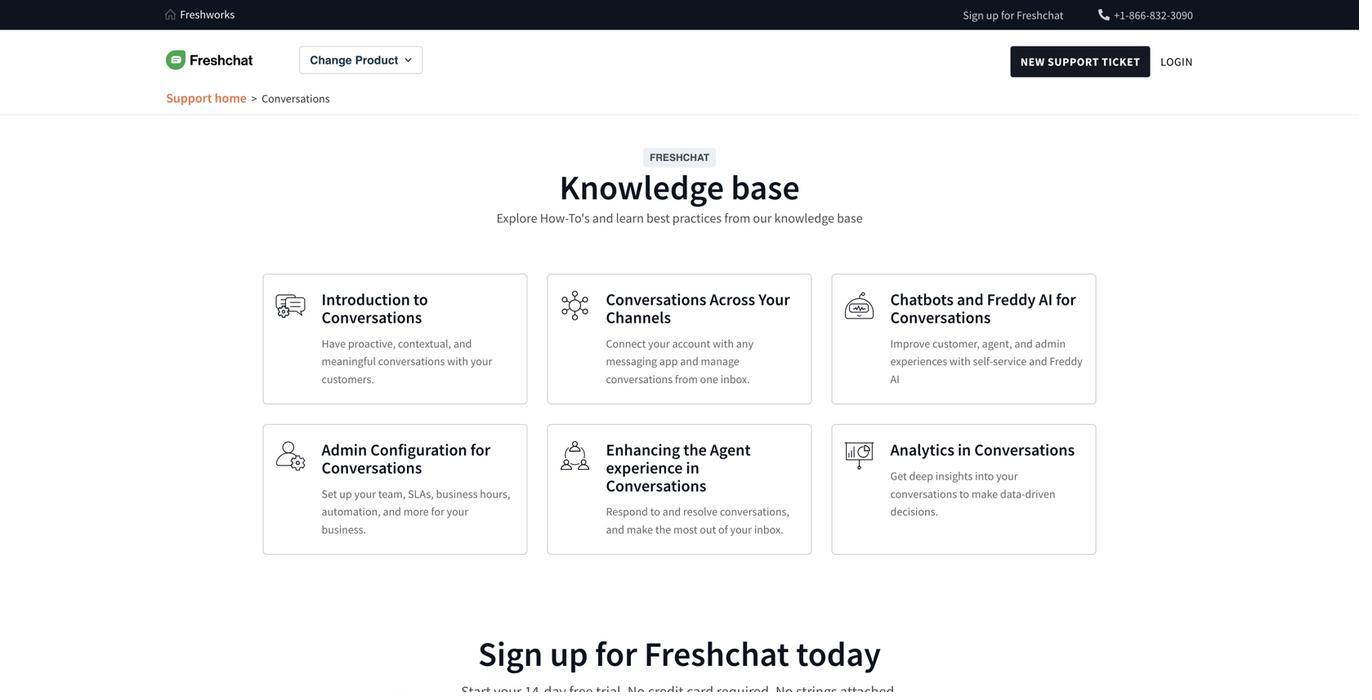 Task type: vqa. For each thing, say whether or not it's contained in the screenshot.
conversations in the GET DEEP INSIGHTS INTO YOUR CONVERSATIONS TO MAKE DATA-DRIVEN DECISIONS.
yes



Task type: locate. For each thing, give the bounding box(es) containing it.
the
[[684, 440, 707, 460], [656, 522, 671, 537]]

in up the insights in the bottom of the page
[[958, 440, 971, 460]]

conversations up "connect" in the left of the page
[[606, 289, 707, 310]]

make
[[972, 487, 998, 501], [627, 522, 653, 537]]

base right "knowledge"
[[837, 210, 863, 226]]

practices
[[673, 210, 722, 226]]

inbox. down the manage
[[721, 372, 750, 387]]

learn
[[616, 210, 644, 226]]

up for sign up for freshchat today
[[550, 632, 588, 676]]

automation,
[[322, 505, 381, 519]]

ai down experiences
[[891, 372, 900, 387]]

for
[[1001, 8, 1015, 22], [1056, 289, 1076, 310], [471, 440, 491, 460], [431, 505, 445, 519], [595, 632, 637, 676]]

for inside admin configuration for conversations
[[471, 440, 491, 460]]

2 vertical spatial freshchat
[[644, 632, 790, 676]]

conversations right >
[[262, 91, 330, 106]]

conversations
[[378, 354, 445, 369], [606, 372, 673, 387], [891, 487, 957, 501]]

explore
[[497, 210, 538, 226]]

base up our
[[731, 166, 800, 209]]

conversations up customer,
[[891, 307, 991, 328]]

and right to's
[[593, 210, 614, 226]]

service
[[993, 354, 1027, 369]]

make down respond
[[627, 522, 653, 537]]

up inside the set up your team, slas, business hours, automation, and more for your business.
[[340, 487, 352, 501]]

the left the agent
[[684, 440, 707, 460]]

0 vertical spatial sign
[[963, 8, 984, 22]]

in inside enhancing the agent experience in conversations
[[686, 458, 700, 478]]

0 vertical spatial ai
[[1039, 289, 1053, 310]]

to down the insights in the bottom of the page
[[960, 487, 970, 501]]

conversations up "proactive,"
[[322, 307, 422, 328]]

1 horizontal spatial sign
[[963, 8, 984, 22]]

1 vertical spatial from
[[675, 372, 698, 387]]

sign
[[963, 8, 984, 22], [478, 632, 543, 676]]

1 vertical spatial sign
[[478, 632, 543, 676]]

conversations
[[262, 91, 330, 106], [606, 289, 707, 310], [322, 307, 422, 328], [891, 307, 991, 328], [975, 440, 1075, 460], [322, 458, 422, 478], [606, 476, 707, 496]]

1 horizontal spatial freddy
[[1050, 354, 1083, 369]]

from left one
[[675, 372, 698, 387]]

from for base
[[724, 210, 751, 226]]

+1-866-832-3090
[[1114, 8, 1193, 22]]

configuration
[[371, 440, 467, 460]]

1 horizontal spatial the
[[684, 440, 707, 460]]

832-
[[1150, 8, 1171, 22]]

ticket
[[1102, 54, 1141, 69]]

and down respond
[[606, 522, 625, 537]]

manage
[[701, 354, 740, 369]]

0 horizontal spatial make
[[627, 522, 653, 537]]

with down contextual,
[[447, 354, 468, 369]]

make inside get deep insights into your conversations to make data-driven decisions.
[[972, 487, 998, 501]]

0 horizontal spatial with
[[447, 354, 468, 369]]

and inside chatbots and freddy ai for conversations
[[957, 289, 984, 310]]

3090
[[1171, 8, 1193, 22]]

1 horizontal spatial from
[[724, 210, 751, 226]]

today
[[796, 632, 881, 676]]

with inside have proactive, contextual, and meaningful conversations with your customers.
[[447, 354, 468, 369]]

across
[[710, 289, 755, 310]]

messaging
[[606, 354, 657, 369]]

from inside connect your account with any messaging app and manage conversations from one inbox.
[[675, 372, 698, 387]]

connect
[[606, 336, 646, 351]]

1 vertical spatial base
[[837, 210, 863, 226]]

conversations down messaging
[[606, 372, 673, 387]]

to inside introduction to conversations
[[414, 289, 428, 310]]

conversations down contextual,
[[378, 354, 445, 369]]

inbox. inside respond to and resolve conversations, and make the most out of your inbox.
[[754, 522, 784, 537]]

1 horizontal spatial up
[[550, 632, 588, 676]]

from left our
[[724, 210, 751, 226]]

conversations inside have proactive, contextual, and meaningful conversations with your customers.
[[378, 354, 445, 369]]

base
[[731, 166, 800, 209], [837, 210, 863, 226]]

and down team,
[[383, 505, 401, 519]]

1 horizontal spatial conversations
[[606, 372, 673, 387]]

2 horizontal spatial conversations
[[891, 487, 957, 501]]

0 horizontal spatial in
[[686, 458, 700, 478]]

1 vertical spatial freddy
[[1050, 354, 1083, 369]]

from
[[724, 210, 751, 226], [675, 372, 698, 387]]

freddy up 'agent,'
[[987, 289, 1036, 310]]

conversations down enhancing
[[606, 476, 707, 496]]

0 horizontal spatial to
[[414, 289, 428, 310]]

1 vertical spatial to
[[960, 487, 970, 501]]

knowledge
[[775, 210, 835, 226]]

inbox. inside connect your account with any messaging app and manage conversations from one inbox.
[[721, 372, 750, 387]]

business.
[[322, 522, 366, 537]]

1 horizontal spatial inbox.
[[754, 522, 784, 537]]

and up customer,
[[957, 289, 984, 310]]

team,
[[378, 487, 406, 501]]

respond to and resolve conversations, and make the most out of your inbox.
[[606, 505, 790, 537]]

improve customer, agent, and admin experiences with self-service and freddy ai
[[891, 336, 1083, 387]]

0 vertical spatial conversations
[[378, 354, 445, 369]]

home
[[215, 90, 247, 106]]

connect your account with any messaging app and manage conversations from one inbox.
[[606, 336, 754, 387]]

freshchat knowledge base explore how-to's and learn best practices from our knowledge base
[[497, 152, 863, 226]]

0 horizontal spatial freddy
[[987, 289, 1036, 310]]

to up contextual,
[[414, 289, 428, 310]]

and inside connect your account with any messaging app and manage conversations from one inbox.
[[680, 354, 699, 369]]

1 horizontal spatial with
[[713, 336, 734, 351]]

with
[[713, 336, 734, 351], [447, 354, 468, 369], [950, 354, 971, 369]]

2 vertical spatial up
[[550, 632, 588, 676]]

freshchat
[[1017, 8, 1064, 22], [650, 152, 710, 164], [644, 632, 790, 676]]

your inside respond to and resolve conversations, and make the most out of your inbox.
[[730, 522, 752, 537]]

up
[[986, 8, 999, 22], [340, 487, 352, 501], [550, 632, 588, 676]]

1 vertical spatial the
[[656, 522, 671, 537]]

to for introduction to conversations
[[414, 289, 428, 310]]

ai
[[1039, 289, 1053, 310], [891, 372, 900, 387]]

0 horizontal spatial conversations
[[378, 354, 445, 369]]

1 horizontal spatial in
[[958, 440, 971, 460]]

how-
[[540, 210, 569, 226]]

sign for sign up for freshchat
[[963, 8, 984, 22]]

and right contextual,
[[454, 336, 472, 351]]

resolve
[[683, 505, 718, 519]]

0 vertical spatial the
[[684, 440, 707, 460]]

2 horizontal spatial with
[[950, 354, 971, 369]]

to
[[414, 289, 428, 310], [960, 487, 970, 501], [651, 505, 660, 519]]

and
[[593, 210, 614, 226], [957, 289, 984, 310], [454, 336, 472, 351], [1015, 336, 1033, 351], [680, 354, 699, 369], [1029, 354, 1048, 369], [383, 505, 401, 519], [663, 505, 681, 519], [606, 522, 625, 537]]

1 vertical spatial up
[[340, 487, 352, 501]]

customers.
[[322, 372, 374, 387]]

conversations inside get deep insights into your conversations to make data-driven decisions.
[[891, 487, 957, 501]]

2 horizontal spatial to
[[960, 487, 970, 501]]

0 vertical spatial to
[[414, 289, 428, 310]]

get
[[891, 469, 907, 483]]

agent,
[[982, 336, 1012, 351]]

1 vertical spatial inbox.
[[754, 522, 784, 537]]

product
[[355, 53, 398, 66]]

with down customer,
[[950, 354, 971, 369]]

inbox.
[[721, 372, 750, 387], [754, 522, 784, 537]]

0 vertical spatial make
[[972, 487, 998, 501]]

set up your team, slas, business hours, automation, and more for your business.
[[322, 487, 510, 537]]

0 vertical spatial inbox.
[[721, 372, 750, 387]]

from inside freshchat knowledge base explore how-to's and learn best practices from our knowledge base
[[724, 210, 751, 226]]

in
[[958, 440, 971, 460], [686, 458, 700, 478]]

inbox. down conversations,
[[754, 522, 784, 537]]

2 vertical spatial conversations
[[891, 487, 957, 501]]

make inside respond to and resolve conversations, and make the most out of your inbox.
[[627, 522, 653, 537]]

freddy
[[987, 289, 1036, 310], [1050, 354, 1083, 369]]

to inside respond to and resolve conversations, and make the most out of your inbox.
[[651, 505, 660, 519]]

support home > conversations
[[166, 90, 330, 106]]

up for sign up for freshchat
[[986, 8, 999, 22]]

in left the agent
[[686, 458, 700, 478]]

change
[[310, 53, 352, 66]]

0 vertical spatial freshchat
[[1017, 8, 1064, 22]]

and inside the set up your team, slas, business hours, automation, and more for your business.
[[383, 505, 401, 519]]

1 vertical spatial conversations
[[606, 372, 673, 387]]

2 vertical spatial to
[[651, 505, 660, 519]]

to right respond
[[651, 505, 660, 519]]

your
[[759, 289, 790, 310]]

for for sign up for freshchat
[[1001, 8, 1015, 22]]

2 horizontal spatial up
[[986, 8, 999, 22]]

one
[[700, 372, 718, 387]]

the inside enhancing the agent experience in conversations
[[684, 440, 707, 460]]

conversations down "deep"
[[891, 487, 957, 501]]

0 horizontal spatial up
[[340, 487, 352, 501]]

0 horizontal spatial sign
[[478, 632, 543, 676]]

0 vertical spatial freddy
[[987, 289, 1036, 310]]

0 vertical spatial from
[[724, 210, 751, 226]]

1 horizontal spatial ai
[[1039, 289, 1053, 310]]

0 vertical spatial up
[[986, 8, 999, 22]]

for for sign up for freshchat today
[[595, 632, 637, 676]]

0 horizontal spatial ai
[[891, 372, 900, 387]]

1 vertical spatial freshchat
[[650, 152, 710, 164]]

your
[[648, 336, 670, 351], [471, 354, 492, 369], [997, 469, 1018, 483], [354, 487, 376, 501], [447, 505, 469, 519], [730, 522, 752, 537]]

change product
[[310, 53, 398, 66]]

set
[[322, 487, 337, 501]]

1 vertical spatial ai
[[891, 372, 900, 387]]

0 horizontal spatial the
[[656, 522, 671, 537]]

and up service
[[1015, 336, 1033, 351]]

1 horizontal spatial make
[[972, 487, 998, 501]]

make down into
[[972, 487, 998, 501]]

with inside improve customer, agent, and admin experiences with self-service and freddy ai
[[950, 354, 971, 369]]

freddy down admin
[[1050, 354, 1083, 369]]

1 horizontal spatial to
[[651, 505, 660, 519]]

from for account
[[675, 372, 698, 387]]

your inside connect your account with any messaging app and manage conversations from one inbox.
[[648, 336, 670, 351]]

ai inside improve customer, agent, and admin experiences with self-service and freddy ai
[[891, 372, 900, 387]]

and down account
[[680, 354, 699, 369]]

introduction
[[322, 289, 410, 310]]

with up the manage
[[713, 336, 734, 351]]

conversations up team,
[[322, 458, 422, 478]]

0 horizontal spatial inbox.
[[721, 372, 750, 387]]

1 vertical spatial make
[[627, 522, 653, 537]]

0 horizontal spatial from
[[675, 372, 698, 387]]

the left the most
[[656, 522, 671, 537]]

conversations inside support home > conversations
[[262, 91, 330, 106]]

your inside get deep insights into your conversations to make data-driven decisions.
[[997, 469, 1018, 483]]

ai up admin
[[1039, 289, 1053, 310]]

0 vertical spatial base
[[731, 166, 800, 209]]

analytics in conversations
[[891, 440, 1075, 460]]

experience
[[606, 458, 683, 478]]



Task type: describe. For each thing, give the bounding box(es) containing it.
self-
[[973, 354, 993, 369]]

enhancing
[[606, 440, 680, 460]]

chatbots and freddy ai for conversations
[[891, 289, 1076, 328]]

out
[[700, 522, 716, 537]]

knowledge
[[559, 166, 724, 209]]

ai inside chatbots and freddy ai for conversations
[[1039, 289, 1053, 310]]

conversations across your channels
[[606, 289, 790, 328]]

for inside the set up your team, slas, business hours, automation, and more for your business.
[[431, 505, 445, 519]]

to inside get deep insights into your conversations to make data-driven decisions.
[[960, 487, 970, 501]]

866-
[[1129, 8, 1150, 22]]

slas,
[[408, 487, 434, 501]]

introduction to conversations
[[322, 289, 428, 328]]

conversations inside chatbots and freddy ai for conversations
[[891, 307, 991, 328]]

account
[[672, 336, 711, 351]]

proactive,
[[348, 336, 396, 351]]

experiences
[[891, 354, 948, 369]]

freshchat for sign up for freshchat
[[1017, 8, 1064, 22]]

contextual,
[[398, 336, 451, 351]]

deep
[[909, 469, 934, 483]]

conversations inside admin configuration for conversations
[[322, 458, 422, 478]]

0 horizontal spatial base
[[731, 166, 800, 209]]

inbox. for enhancing the agent experience in conversations
[[754, 522, 784, 537]]

chatbots
[[891, 289, 954, 310]]

conversations,
[[720, 505, 790, 519]]

for for admin configuration for conversations
[[471, 440, 491, 460]]

with for introduction to conversations
[[447, 354, 468, 369]]

freshworks
[[180, 7, 235, 22]]

with for chatbots and freddy ai for conversations
[[950, 354, 971, 369]]

with inside connect your account with any messaging app and manage conversations from one inbox.
[[713, 336, 734, 351]]

inbox. for conversations across your channels
[[721, 372, 750, 387]]

freshworks link
[[165, 0, 392, 29]]

login
[[1161, 54, 1193, 69]]

of
[[719, 522, 728, 537]]

decisions.
[[891, 505, 938, 519]]

and down admin
[[1029, 354, 1048, 369]]

support
[[166, 90, 212, 106]]

analytics
[[891, 440, 955, 460]]

sign up for freshchat today
[[478, 632, 881, 676]]

customer,
[[933, 336, 980, 351]]

to's
[[569, 210, 590, 226]]

support home link
[[166, 82, 247, 114]]

+1-
[[1114, 8, 1129, 22]]

business
[[436, 487, 478, 501]]

agent
[[710, 440, 751, 460]]

1 horizontal spatial base
[[837, 210, 863, 226]]

conversations inside enhancing the agent experience in conversations
[[606, 476, 707, 496]]

most
[[674, 522, 698, 537]]

>
[[251, 91, 257, 106]]

enhancing the agent experience in conversations
[[606, 440, 751, 496]]

have
[[322, 336, 346, 351]]

admin
[[1035, 336, 1066, 351]]

app
[[660, 354, 678, 369]]

and inside freshchat knowledge base explore how-to's and learn best practices from our knowledge base
[[593, 210, 614, 226]]

the inside respond to and resolve conversations, and make the most out of your inbox.
[[656, 522, 671, 537]]

freddy inside chatbots and freddy ai for conversations
[[987, 289, 1036, 310]]

driven
[[1025, 487, 1056, 501]]

support
[[1048, 54, 1099, 69]]

phone image
[[1099, 9, 1110, 20]]

improve
[[891, 336, 931, 351]]

sign up for freshchat
[[963, 8, 1064, 22]]

admin configuration for conversations
[[322, 440, 491, 478]]

conversations inside connect your account with any messaging app and manage conversations from one inbox.
[[606, 372, 673, 387]]

freshchat for sign up for freshchat today
[[644, 632, 790, 676]]

data-
[[1001, 487, 1025, 501]]

have proactive, contextual, and meaningful conversations with your customers.
[[322, 336, 492, 387]]

for inside chatbots and freddy ai for conversations
[[1056, 289, 1076, 310]]

sign for sign up for freshchat today
[[478, 632, 543, 676]]

login link
[[1161, 45, 1193, 78]]

conversations inside introduction to conversations
[[322, 307, 422, 328]]

to for respond to and resolve conversations, and make the most out of your inbox.
[[651, 505, 660, 519]]

and up the most
[[663, 505, 681, 519]]

channels
[[606, 307, 671, 328]]

best
[[647, 210, 670, 226]]

respond
[[606, 505, 648, 519]]

admin
[[322, 440, 367, 460]]

your inside have proactive, contextual, and meaningful conversations with your customers.
[[471, 354, 492, 369]]

our
[[753, 210, 772, 226]]

insights
[[936, 469, 973, 483]]

freshchat inside freshchat knowledge base explore how-to's and learn best practices from our knowledge base
[[650, 152, 710, 164]]

any
[[736, 336, 754, 351]]

new
[[1021, 54, 1045, 69]]

hours,
[[480, 487, 510, 501]]

conversations for introduction to conversations
[[378, 354, 445, 369]]

meaningful
[[322, 354, 376, 369]]

conversations for analytics in conversations
[[891, 487, 957, 501]]

get deep insights into your conversations to make data-driven decisions.
[[891, 469, 1056, 519]]

up for set up your team, slas, business hours, automation, and more for your business.
[[340, 487, 352, 501]]

conversations inside conversations across your channels
[[606, 289, 707, 310]]

conversations up data-
[[975, 440, 1075, 460]]

and inside have proactive, contextual, and meaningful conversations with your customers.
[[454, 336, 472, 351]]

new support ticket link
[[1011, 46, 1151, 77]]

into
[[975, 469, 994, 483]]

more
[[404, 505, 429, 519]]

freddy inside improve customer, agent, and admin experiences with self-service and freddy ai
[[1050, 354, 1083, 369]]

new support ticket
[[1021, 54, 1141, 69]]



